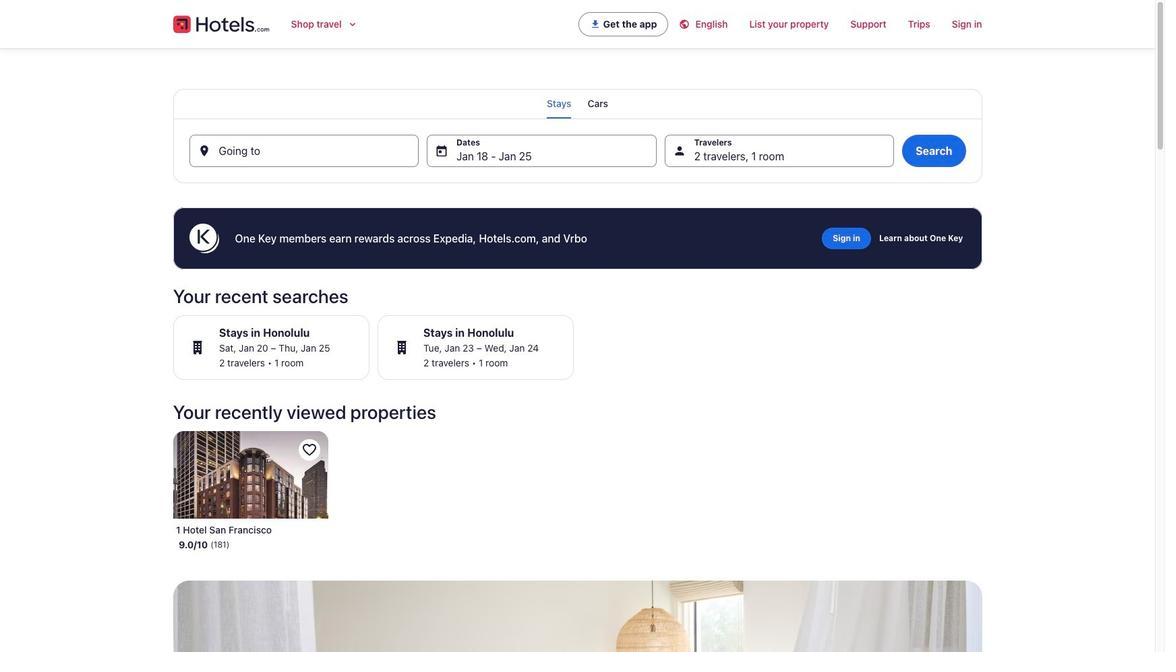 Task type: describe. For each thing, give the bounding box(es) containing it.
shop travel image
[[347, 19, 358, 30]]



Task type: vqa. For each thing, say whether or not it's contained in the screenshot.
Stays image
yes



Task type: locate. For each thing, give the bounding box(es) containing it.
1 stays image from the left
[[189, 340, 205, 356]]

0 horizontal spatial stays image
[[189, 340, 205, 356]]

stays image
[[189, 340, 205, 356], [394, 340, 410, 356]]

download the app button image
[[590, 19, 601, 30]]

Save 1 Hotel San Francisco to a trip checkbox
[[299, 440, 320, 461]]

exterior image
[[173, 432, 328, 519]]

hotels logo image
[[173, 13, 270, 35]]

tab list
[[173, 89, 982, 119]]

main content
[[0, 49, 1155, 653]]

small image
[[680, 19, 696, 30]]

2 stays image from the left
[[394, 340, 410, 356]]

1 horizontal spatial stays image
[[394, 340, 410, 356]]



